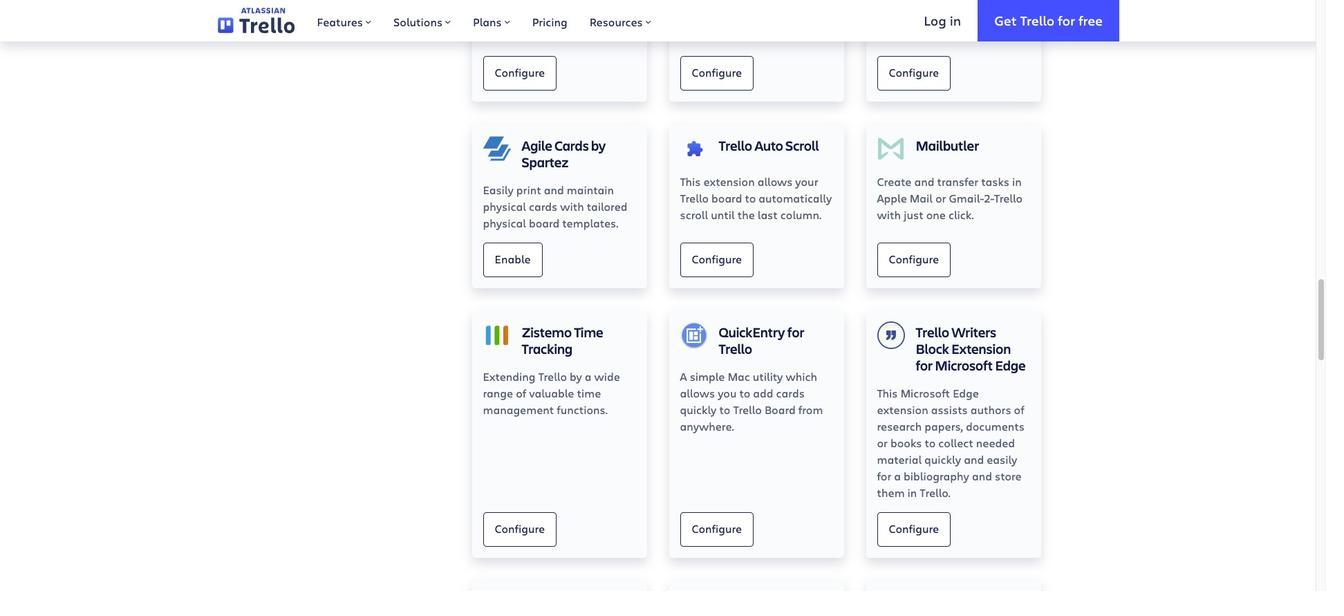 Task type: vqa. For each thing, say whether or not it's contained in the screenshot.


Task type: describe. For each thing, give the bounding box(es) containing it.
easily print and maintain physical cards with tailored physical board templates.
[[483, 183, 628, 230]]

which
[[786, 369, 817, 384]]

in inside show the number of cards in your lists, and add kanban limits.
[[1017, 0, 1027, 2]]

trello writers block extension for microsoft edge
[[916, 323, 1026, 375]]

papers,
[[925, 419, 963, 434]]

pricing
[[532, 15, 568, 29]]

auto
[[755, 136, 783, 155]]

board
[[765, 402, 796, 417]]

2-
[[984, 191, 994, 205]]

agile cards by spartez
[[522, 136, 606, 171]]

edge inside this microsoft edge extension assists authors of research papers, documents or books to collect needed material quickly and easily for a bibliography and store them in trello.
[[953, 386, 979, 400]]

needed
[[976, 436, 1015, 450]]

trello inside extending trello by a wide range of valuable time management functions.
[[538, 369, 567, 384]]

trello left auto
[[719, 136, 753, 155]]

for inside trello writers block extension for microsoft edge
[[916, 356, 933, 375]]

tracking
[[522, 340, 573, 358]]

a
[[680, 369, 687, 384]]

cards inside show the number of cards in your lists, and add kanban limits.
[[986, 0, 1015, 2]]

by for trello
[[570, 369, 582, 384]]

add inside a simple mac utility which allows you to add cards quickly to trello board from anywhere.
[[753, 386, 774, 400]]

documents
[[966, 419, 1025, 434]]

range
[[483, 386, 513, 400]]

tailored
[[587, 199, 628, 214]]

lists,
[[903, 4, 927, 19]]

from
[[799, 402, 823, 417]]

solutions button
[[382, 0, 462, 41]]

log
[[924, 11, 947, 29]]

for inside quickentry for trello
[[788, 323, 805, 342]]

a inside extending trello by a wide range of valuable time management functions.
[[585, 369, 592, 384]]

and inside show the number of cards in your lists, and add kanban limits.
[[930, 4, 950, 19]]

you
[[718, 386, 737, 400]]

cards inside easily print and maintain physical cards with tailored physical board templates.
[[529, 199, 558, 214]]

trello auto scroll
[[719, 136, 819, 155]]

number
[[930, 0, 970, 2]]

block
[[916, 340, 950, 358]]

allows inside the this extension allows your trello board to automatically scroll until the last column.
[[758, 174, 793, 189]]

extension inside the this extension allows your trello board to automatically scroll until the last column.
[[704, 174, 755, 189]]

one
[[927, 207, 946, 222]]

bibliography
[[904, 469, 970, 483]]

solutions
[[394, 15, 443, 29]]

extending trello by a wide range of valuable time management functions.
[[483, 369, 620, 417]]

trello inside trello writers block extension for microsoft edge
[[916, 323, 950, 342]]

valuable
[[529, 386, 574, 400]]

in inside create and transfer tasks in apple mail or gmail-2-trello with just one click.
[[1013, 174, 1022, 189]]

get trello for free link
[[978, 0, 1120, 41]]

simple
[[690, 369, 725, 384]]

cards
[[555, 136, 589, 155]]

writers
[[952, 323, 997, 342]]

management
[[483, 402, 554, 417]]

show the number of cards in your lists, and add kanban limits.
[[877, 0, 1027, 35]]

them
[[877, 485, 905, 500]]

extension inside this microsoft edge extension assists authors of research papers, documents or books to collect needed material quickly and easily for a bibliography and store them in trello.
[[877, 402, 929, 417]]

or inside create and transfer tasks in apple mail or gmail-2-trello with just one click.
[[936, 191, 947, 205]]

spartez
[[522, 153, 569, 171]]

of inside show the number of cards in your lists, and add kanban limits.
[[973, 0, 983, 2]]

features
[[317, 15, 363, 29]]

trello.
[[920, 485, 951, 500]]

get
[[995, 11, 1017, 29]]

this microsoft edge extension assists authors of research papers, documents or books to collect needed material quickly and easily for a bibliography and store them in trello.
[[877, 386, 1025, 500]]

this extension allows your trello board to automatically scroll until the last column.
[[680, 174, 832, 222]]

templates.
[[563, 216, 619, 230]]

wide
[[595, 369, 620, 384]]

log in
[[924, 11, 961, 29]]

in inside this microsoft edge extension assists authors of research papers, documents or books to collect needed material quickly and easily for a bibliography and store them in trello.
[[908, 485, 917, 500]]

automatically
[[759, 191, 832, 205]]

plans
[[473, 15, 502, 29]]

tasks
[[982, 174, 1010, 189]]

scroll
[[680, 207, 708, 222]]

quickly inside this microsoft edge extension assists authors of research papers, documents or books to collect needed material quickly and easily for a bibliography and store them in trello.
[[925, 452, 961, 467]]

enable link
[[483, 243, 543, 277]]

and inside easily print and maintain physical cards with tailored physical board templates.
[[544, 183, 564, 197]]

add inside show the number of cards in your lists, and add kanban limits.
[[953, 4, 973, 19]]

scroll
[[786, 136, 819, 155]]

microsoft inside trello writers block extension for microsoft edge
[[935, 356, 993, 375]]

limits.
[[877, 21, 909, 35]]

anywhere.
[[680, 419, 734, 434]]

quickentry
[[719, 323, 785, 342]]

trello inside the this extension allows your trello board to automatically scroll until the last column.
[[680, 191, 709, 205]]

create and transfer tasks in apple mail or gmail-2-trello with just one click.
[[877, 174, 1023, 222]]

quickly inside a simple mac utility which allows you to add cards quickly to trello board from anywhere.
[[680, 402, 717, 417]]

resources button
[[579, 0, 662, 41]]

time
[[577, 386, 601, 400]]

mac
[[728, 369, 750, 384]]



Task type: locate. For each thing, give the bounding box(es) containing it.
trello down "you"
[[733, 402, 762, 417]]

this inside the this extension allows your trello board to automatically scroll until the last column.
[[680, 174, 701, 189]]

1 vertical spatial cards
[[529, 199, 558, 214]]

0 vertical spatial a
[[585, 369, 592, 384]]

column.
[[781, 207, 822, 222]]

1 horizontal spatial allows
[[758, 174, 793, 189]]

show
[[877, 0, 907, 2]]

0 horizontal spatial this
[[680, 174, 701, 189]]

and down number
[[930, 4, 950, 19]]

in right them
[[908, 485, 917, 500]]

2 vertical spatial of
[[1014, 402, 1025, 417]]

with inside create and transfer tasks in apple mail or gmail-2-trello with just one click.
[[877, 207, 901, 222]]

with down apple
[[877, 207, 901, 222]]

just
[[904, 207, 924, 222]]

0 vertical spatial cards
[[986, 0, 1015, 2]]

0 horizontal spatial or
[[877, 436, 888, 450]]

plans button
[[462, 0, 521, 41]]

1 horizontal spatial by
[[591, 136, 606, 155]]

0 vertical spatial or
[[936, 191, 947, 205]]

edge up authors
[[996, 356, 1026, 375]]

1 vertical spatial extension
[[877, 402, 929, 417]]

mailbutler
[[916, 136, 979, 155]]

0 horizontal spatial by
[[570, 369, 582, 384]]

to down the papers,
[[925, 436, 936, 450]]

2 horizontal spatial cards
[[986, 0, 1015, 2]]

the up lists,
[[909, 0, 927, 2]]

board
[[712, 191, 742, 205], [529, 216, 560, 230]]

easily
[[987, 452, 1018, 467]]

agile
[[522, 136, 552, 155]]

the inside the this extension allows your trello board to automatically scroll until the last column.
[[738, 207, 755, 222]]

2 physical from the top
[[483, 216, 526, 230]]

of right authors
[[1014, 402, 1025, 417]]

extension
[[952, 340, 1011, 358]]

1 vertical spatial or
[[877, 436, 888, 450]]

and
[[930, 4, 950, 19], [915, 174, 935, 189], [544, 183, 564, 197], [964, 452, 984, 467], [972, 469, 992, 483]]

print
[[517, 183, 541, 197]]

1 vertical spatial by
[[570, 369, 582, 384]]

store
[[995, 469, 1022, 483]]

allows up automatically
[[758, 174, 793, 189]]

0 horizontal spatial cards
[[529, 199, 558, 214]]

with
[[560, 199, 584, 214], [877, 207, 901, 222]]

2 vertical spatial cards
[[776, 386, 805, 400]]

extension up research
[[877, 402, 929, 417]]

of
[[973, 0, 983, 2], [516, 386, 526, 400], [1014, 402, 1025, 417]]

extension
[[704, 174, 755, 189], [877, 402, 929, 417]]

or up one
[[936, 191, 947, 205]]

add down number
[[953, 4, 973, 19]]

to
[[745, 191, 756, 205], [740, 386, 751, 400], [720, 402, 731, 417], [925, 436, 936, 450]]

easily
[[483, 183, 514, 197]]

this for trello auto scroll
[[680, 174, 701, 189]]

material
[[877, 452, 922, 467]]

configure
[[495, 65, 545, 80], [692, 65, 742, 80], [889, 65, 939, 80], [692, 252, 742, 266], [889, 252, 939, 266], [495, 522, 545, 536], [692, 522, 742, 536], [889, 522, 939, 536]]

board down print
[[529, 216, 560, 230]]

zistemo time tracking
[[522, 323, 604, 358]]

by
[[591, 136, 606, 155], [570, 369, 582, 384]]

resources
[[590, 15, 643, 29]]

1 vertical spatial microsoft
[[901, 386, 950, 400]]

to inside this microsoft edge extension assists authors of research papers, documents or books to collect needed material quickly and easily for a bibliography and store them in trello.
[[925, 436, 936, 450]]

1 vertical spatial quickly
[[925, 452, 961, 467]]

for right quickentry
[[788, 323, 805, 342]]

time
[[574, 323, 604, 342]]

of for trello writers block extension for microsoft edge
[[1014, 402, 1025, 417]]

1 vertical spatial add
[[753, 386, 774, 400]]

configure link
[[483, 56, 557, 91], [680, 56, 754, 91], [877, 56, 951, 91], [680, 243, 754, 277], [877, 243, 951, 277], [483, 512, 557, 547], [680, 512, 754, 547], [877, 512, 951, 547]]

cards down print
[[529, 199, 558, 214]]

last
[[758, 207, 778, 222]]

0 vertical spatial of
[[973, 0, 983, 2]]

microsoft inside this microsoft edge extension assists authors of research papers, documents or books to collect needed material quickly and easily for a bibliography and store them in trello.
[[901, 386, 950, 400]]

the inside show the number of cards in your lists, and add kanban limits.
[[909, 0, 927, 2]]

atlassian trello image
[[218, 8, 295, 34]]

0 vertical spatial quickly
[[680, 402, 717, 417]]

trello inside a simple mac utility which allows you to add cards quickly to trello board from anywhere.
[[733, 402, 762, 417]]

transfer
[[937, 174, 979, 189]]

microsoft down writers
[[935, 356, 993, 375]]

of for zistemo time tracking
[[516, 386, 526, 400]]

pricing link
[[521, 0, 579, 41]]

0 horizontal spatial board
[[529, 216, 560, 230]]

trello left writers
[[916, 323, 950, 342]]

in up get trello for free
[[1017, 0, 1027, 2]]

0 horizontal spatial allows
[[680, 386, 715, 400]]

0 vertical spatial this
[[680, 174, 701, 189]]

a down material
[[895, 469, 901, 483]]

extension up until on the top right
[[704, 174, 755, 189]]

1 horizontal spatial edge
[[996, 356, 1026, 375]]

extending
[[483, 369, 536, 384]]

0 vertical spatial allows
[[758, 174, 793, 189]]

1 vertical spatial edge
[[953, 386, 979, 400]]

enable
[[495, 252, 531, 266]]

click.
[[949, 207, 974, 222]]

by inside extending trello by a wide range of valuable time management functions.
[[570, 369, 582, 384]]

or up material
[[877, 436, 888, 450]]

mail
[[910, 191, 933, 205]]

cards inside a simple mac utility which allows you to add cards quickly to trello board from anywhere.
[[776, 386, 805, 400]]

features button
[[306, 0, 382, 41]]

of up management
[[516, 386, 526, 400]]

1 horizontal spatial the
[[909, 0, 927, 2]]

1 vertical spatial of
[[516, 386, 526, 400]]

1 vertical spatial board
[[529, 216, 560, 230]]

collect
[[939, 436, 974, 450]]

a up time
[[585, 369, 592, 384]]

0 horizontal spatial extension
[[704, 174, 755, 189]]

to inside the this extension allows your trello board to automatically scroll until the last column.
[[745, 191, 756, 205]]

to right "you"
[[740, 386, 751, 400]]

your inside the this extension allows your trello board to automatically scroll until the last column.
[[796, 174, 819, 189]]

0 horizontal spatial edge
[[953, 386, 979, 400]]

0 vertical spatial the
[[909, 0, 927, 2]]

1 horizontal spatial or
[[936, 191, 947, 205]]

your
[[877, 4, 900, 19], [796, 174, 819, 189]]

for left 'free'
[[1058, 11, 1076, 29]]

in
[[1017, 0, 1027, 2], [950, 11, 961, 29], [1013, 174, 1022, 189], [908, 485, 917, 500]]

quickentry for trello
[[719, 323, 805, 358]]

this up scroll in the right top of the page
[[680, 174, 701, 189]]

gmail-
[[949, 191, 984, 205]]

1 horizontal spatial with
[[877, 207, 901, 222]]

assists
[[931, 402, 968, 417]]

0 horizontal spatial your
[[796, 174, 819, 189]]

trello inside create and transfer tasks in apple mail or gmail-2-trello with just one click.
[[994, 191, 1023, 205]]

log in link
[[908, 0, 978, 41]]

1 horizontal spatial extension
[[877, 402, 929, 417]]

0 horizontal spatial quickly
[[680, 402, 717, 417]]

by right cards
[[591, 136, 606, 155]]

a simple mac utility which allows you to add cards quickly to trello board from anywhere.
[[680, 369, 823, 434]]

0 vertical spatial add
[[953, 4, 973, 19]]

your up automatically
[[796, 174, 819, 189]]

1 horizontal spatial this
[[877, 386, 898, 400]]

quickly up the anywhere.
[[680, 402, 717, 417]]

0 horizontal spatial a
[[585, 369, 592, 384]]

utility
[[753, 369, 783, 384]]

trello up mac at the right
[[719, 340, 753, 358]]

0 vertical spatial board
[[712, 191, 742, 205]]

of inside extending trello by a wide range of valuable time management functions.
[[516, 386, 526, 400]]

trello down tasks
[[994, 191, 1023, 205]]

for up assists
[[916, 356, 933, 375]]

books
[[891, 436, 922, 450]]

edge
[[996, 356, 1026, 375], [953, 386, 979, 400]]

physical
[[483, 199, 526, 214], [483, 216, 526, 230]]

cards up board
[[776, 386, 805, 400]]

1 vertical spatial physical
[[483, 216, 526, 230]]

1 horizontal spatial board
[[712, 191, 742, 205]]

quickly up bibliography
[[925, 452, 961, 467]]

2 horizontal spatial of
[[1014, 402, 1025, 417]]

the
[[909, 0, 927, 2], [738, 207, 755, 222]]

board up until on the top right
[[712, 191, 742, 205]]

the left last
[[738, 207, 755, 222]]

0 vertical spatial by
[[591, 136, 606, 155]]

and inside create and transfer tasks in apple mail or gmail-2-trello with just one click.
[[915, 174, 935, 189]]

1 horizontal spatial cards
[[776, 386, 805, 400]]

authors
[[971, 402, 1012, 417]]

for up them
[[877, 469, 892, 483]]

1 horizontal spatial a
[[895, 469, 901, 483]]

or inside this microsoft edge extension assists authors of research papers, documents or books to collect needed material quickly and easily for a bibliography and store them in trello.
[[877, 436, 888, 450]]

0 vertical spatial extension
[[704, 174, 755, 189]]

allows inside a simple mac utility which allows you to add cards quickly to trello board from anywhere.
[[680, 386, 715, 400]]

kanban
[[976, 4, 1016, 19]]

to left automatically
[[745, 191, 756, 205]]

apple
[[877, 191, 907, 205]]

your inside show the number of cards in your lists, and add kanban limits.
[[877, 4, 900, 19]]

trello up scroll in the right top of the page
[[680, 191, 709, 205]]

0 vertical spatial physical
[[483, 199, 526, 214]]

1 horizontal spatial add
[[953, 4, 973, 19]]

1 vertical spatial the
[[738, 207, 755, 222]]

edge up assists
[[953, 386, 979, 400]]

add down utility
[[753, 386, 774, 400]]

or
[[936, 191, 947, 205], [877, 436, 888, 450]]

of inside this microsoft edge extension assists authors of research papers, documents or books to collect needed material quickly and easily for a bibliography and store them in trello.
[[1014, 402, 1025, 417]]

free
[[1079, 11, 1103, 29]]

this up research
[[877, 386, 898, 400]]

0 horizontal spatial the
[[738, 207, 755, 222]]

of up the kanban
[[973, 0, 983, 2]]

0 horizontal spatial of
[[516, 386, 526, 400]]

a
[[585, 369, 592, 384], [895, 469, 901, 483]]

zistemo
[[522, 323, 572, 342]]

by up time
[[570, 369, 582, 384]]

allows
[[758, 174, 793, 189], [680, 386, 715, 400]]

with inside easily print and maintain physical cards with tailored physical board templates.
[[560, 199, 584, 214]]

edge inside trello writers block extension for microsoft edge
[[996, 356, 1026, 375]]

microsoft up assists
[[901, 386, 950, 400]]

functions.
[[557, 402, 608, 417]]

until
[[711, 207, 735, 222]]

and down easily
[[972, 469, 992, 483]]

and right print
[[544, 183, 564, 197]]

1 vertical spatial a
[[895, 469, 901, 483]]

1 vertical spatial this
[[877, 386, 898, 400]]

by inside agile cards by spartez
[[591, 136, 606, 155]]

0 vertical spatial microsoft
[[935, 356, 993, 375]]

trello inside quickentry for trello
[[719, 340, 753, 358]]

1 horizontal spatial your
[[877, 4, 900, 19]]

to down "you"
[[720, 402, 731, 417]]

trello right get
[[1020, 11, 1055, 29]]

0 horizontal spatial add
[[753, 386, 774, 400]]

board inside easily print and maintain physical cards with tailored physical board templates.
[[529, 216, 560, 230]]

trello inside get trello for free link
[[1020, 11, 1055, 29]]

in right tasks
[[1013, 174, 1022, 189]]

your down show
[[877, 4, 900, 19]]

1 horizontal spatial of
[[973, 0, 983, 2]]

1 vertical spatial your
[[796, 174, 819, 189]]

board inside the this extension allows your trello board to automatically scroll until the last column.
[[712, 191, 742, 205]]

and up mail
[[915, 174, 935, 189]]

get trello for free
[[995, 11, 1103, 29]]

maintain
[[567, 183, 614, 197]]

this for trello writers block extension for microsoft edge
[[877, 386, 898, 400]]

in down number
[[950, 11, 961, 29]]

this inside this microsoft edge extension assists authors of research papers, documents or books to collect needed material quickly and easily for a bibliography and store them in trello.
[[877, 386, 898, 400]]

by for cards
[[591, 136, 606, 155]]

trello up the valuable
[[538, 369, 567, 384]]

1 horizontal spatial quickly
[[925, 452, 961, 467]]

quickly
[[680, 402, 717, 417], [925, 452, 961, 467]]

allows down simple
[[680, 386, 715, 400]]

research
[[877, 419, 922, 434]]

1 vertical spatial allows
[[680, 386, 715, 400]]

0 horizontal spatial with
[[560, 199, 584, 214]]

and down the collect
[[964, 452, 984, 467]]

create
[[877, 174, 912, 189]]

trello
[[1020, 11, 1055, 29], [719, 136, 753, 155], [680, 191, 709, 205], [994, 191, 1023, 205], [916, 323, 950, 342], [719, 340, 753, 358], [538, 369, 567, 384], [733, 402, 762, 417]]

a inside this microsoft edge extension assists authors of research papers, documents or books to collect needed material quickly and easily for a bibliography and store them in trello.
[[895, 469, 901, 483]]

0 vertical spatial your
[[877, 4, 900, 19]]

this
[[680, 174, 701, 189], [877, 386, 898, 400]]

0 vertical spatial edge
[[996, 356, 1026, 375]]

with up templates.
[[560, 199, 584, 214]]

for inside this microsoft edge extension assists authors of research papers, documents or books to collect needed material quickly and easily for a bibliography and store them in trello.
[[877, 469, 892, 483]]

1 physical from the top
[[483, 199, 526, 214]]

cards up the kanban
[[986, 0, 1015, 2]]



